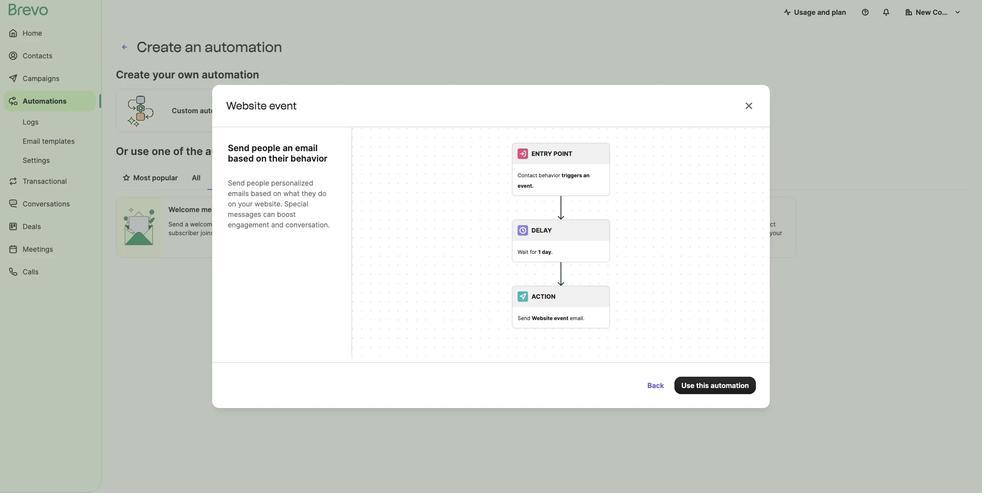 Task type: vqa. For each thing, say whether or not it's contained in the screenshot.


Task type: describe. For each thing, give the bounding box(es) containing it.
use this automation button
[[675, 377, 756, 394]]

and inside 'send people personalized emails based on what they do on your website. special messages can boost engagement and conversation.'
[[271, 220, 284, 229]]

one
[[152, 145, 171, 158]]

based inside 'send people personalized emails based on what they do on your website. special messages can boost engagement and conversation.'
[[251, 189, 271, 198]]

open
[[367, 229, 382, 237]]

and inside button
[[817, 8, 830, 17]]

home link
[[3, 23, 96, 44]]

this
[[696, 381, 709, 390]]

whether
[[416, 220, 440, 228]]

or inside send a series of messages based on a special event or birthday.
[[566, 229, 572, 237]]

conversations link
[[3, 193, 96, 214]]

special
[[526, 229, 546, 237]]

on down emails
[[228, 200, 236, 208]]

subscriber
[[168, 229, 199, 237]]

based inside 'send messages based on whether contacts open or click an email campaign.'
[[388, 220, 405, 228]]

relationships
[[455, 173, 499, 182]]

0 horizontal spatial for
[[314, 145, 328, 158]]

on left what
[[273, 189, 281, 198]]

your inside 'send a message after a contact performs a specific action on your website.'
[[770, 229, 782, 237]]

their
[[269, 153, 288, 164]]

event.
[[518, 183, 534, 189]]

most popular link
[[116, 169, 185, 189]]

anniversary
[[512, 205, 553, 214]]

home
[[23, 29, 42, 37]]

your inside 'send people personalized emails based on what they do on your website. special messages can boost engagement and conversation.'
[[238, 200, 253, 208]]

meetings
[[23, 245, 53, 254]]

logs
[[23, 118, 39, 126]]

back button
[[641, 377, 671, 394]]

send a welcome message after a subscriber joins your list.
[[168, 220, 264, 237]]

1
[[538, 249, 541, 255]]

a down can
[[261, 220, 264, 228]]

send for send people an email based on their behavior
[[228, 143, 250, 153]]

send a series of messages based on a special event or birthday.
[[512, 220, 609, 237]]

people for personalized
[[247, 179, 269, 187]]

an inside 'send messages based on whether contacts open or click an email campaign.'
[[406, 229, 413, 237]]

after inside 'send a message after a contact performs a specific action on your website.'
[[733, 220, 747, 228]]

campaigns
[[23, 74, 60, 83]]

all link
[[185, 169, 207, 189]]

create your own automation
[[116, 68, 259, 81]]

improve
[[214, 173, 242, 182]]

wait
[[518, 249, 528, 255]]

campaigns link
[[3, 68, 96, 89]]

calls
[[23, 268, 39, 276]]

use this automation
[[682, 381, 749, 390]]

plan
[[832, 8, 846, 17]]

improve engagement link
[[207, 169, 293, 190]]

send people personalized emails based on what they do on your website. special messages can boost engagement and conversation.
[[228, 179, 330, 229]]

we
[[271, 145, 286, 158]]

custom
[[172, 106, 198, 115]]

your inside send a welcome message after a subscriber joins your list.
[[216, 229, 228, 237]]

an inside the triggers an event.
[[583, 172, 590, 179]]

you
[[330, 145, 349, 158]]

point
[[554, 150, 573, 157]]

create for create your own automation
[[116, 68, 150, 81]]

most popular
[[133, 173, 178, 182]]

increase for increase revenue
[[365, 173, 394, 182]]

settings
[[23, 156, 50, 165]]

tab list containing most popular
[[116, 169, 968, 190]]

boost
[[277, 210, 296, 219]]

use
[[131, 145, 149, 158]]

anniversary date
[[512, 205, 570, 214]]

increase revenue link
[[358, 169, 430, 189]]

your left the own
[[153, 68, 175, 81]]

new
[[916, 8, 931, 17]]

action
[[741, 229, 759, 237]]

on inside send a series of messages based on a special event or birthday.
[[512, 229, 519, 237]]

send for send a message after a contact performs a specific action on your website.
[[684, 220, 699, 228]]

create for create an automation
[[137, 39, 182, 55]]

0 horizontal spatial website event
[[226, 99, 297, 112]]

templates
[[42, 137, 75, 146]]

build
[[437, 173, 454, 182]]

email
[[23, 137, 40, 146]]

built
[[289, 145, 311, 158]]

settings link
[[3, 152, 96, 169]]

entry
[[532, 150, 552, 157]]

create an automation
[[137, 39, 282, 55]]

delay
[[532, 227, 552, 234]]

logs link
[[3, 113, 96, 131]]

activity
[[376, 205, 401, 214]]

a up action
[[749, 220, 752, 228]]

message inside 'send a message after a contact performs a specific action on your website.'
[[706, 220, 732, 228]]

send website event email.
[[518, 315, 584, 322]]

contact
[[754, 220, 776, 228]]

use
[[682, 381, 695, 390]]

wait for 1 day .
[[518, 249, 553, 255]]

custom automation
[[172, 106, 238, 115]]

increase traffic
[[300, 173, 351, 182]]

emails
[[228, 189, 249, 198]]

company
[[933, 8, 965, 17]]

custom automation button
[[116, 88, 248, 134]]

new company button
[[899, 3, 968, 21]]

a up performs
[[701, 220, 704, 228]]

contact
[[518, 172, 537, 179]]

website. inside 'send a message after a contact performs a specific action on your website.'
[[684, 238, 708, 245]]

messages inside 'send people personalized emails based on what they do on your website. special messages can boost engagement and conversation.'
[[228, 210, 261, 219]]



Task type: locate. For each thing, give the bounding box(es) containing it.
message up send a welcome message after a subscriber joins your list.
[[201, 205, 232, 214]]

engagement
[[243, 173, 286, 182], [228, 220, 269, 229]]

on up wait
[[512, 229, 519, 237]]

email templates
[[23, 137, 75, 146]]

for
[[314, 145, 328, 158], [530, 249, 537, 255]]

0 horizontal spatial and
[[271, 220, 284, 229]]

website
[[226, 99, 267, 112], [684, 205, 712, 214], [532, 315, 553, 322]]

dxrbf image
[[123, 174, 130, 181]]

a left specific
[[712, 229, 715, 237]]

your down contact
[[770, 229, 782, 237]]

1 vertical spatial create
[[116, 68, 150, 81]]

1 vertical spatial of
[[553, 220, 559, 228]]

email down whether
[[414, 229, 430, 237]]

on
[[256, 153, 267, 164], [273, 189, 281, 198], [228, 200, 236, 208], [407, 220, 414, 228], [512, 229, 519, 237], [761, 229, 768, 237]]

1 or from the left
[[383, 229, 389, 237]]

email.
[[570, 315, 584, 322]]

campaign.
[[340, 238, 370, 245]]

can
[[263, 210, 275, 219]]

email
[[295, 143, 318, 153], [414, 229, 430, 237]]

send inside send people an email based on their behavior
[[228, 143, 250, 153]]

event inside send a series of messages based on a special event or birthday.
[[548, 229, 564, 237]]

day
[[542, 249, 551, 255]]

personalized
[[271, 179, 313, 187]]

increase revenue
[[365, 173, 423, 182]]

birthday.
[[574, 229, 599, 237]]

send a message after a contact performs a specific action on your website.
[[684, 220, 782, 245]]

1 horizontal spatial and
[[817, 8, 830, 17]]

1 horizontal spatial website
[[532, 315, 553, 322]]

or left click at the top of the page
[[383, 229, 389, 237]]

based up birthday.
[[591, 220, 609, 228]]

build relationships link
[[430, 169, 506, 189]]

1 vertical spatial for
[[530, 249, 537, 255]]

based down improve engagement
[[251, 189, 271, 198]]

of for the
[[173, 145, 183, 158]]

engagement inside improve engagement link
[[243, 173, 286, 182]]

after
[[245, 220, 259, 228], [733, 220, 747, 228]]

send for send a series of messages based on a special event or birthday.
[[512, 220, 527, 228]]

send messages based on whether contacts open or click an email campaign.
[[340, 220, 440, 245]]

or left birthday.
[[566, 229, 572, 237]]

email right we
[[295, 143, 318, 153]]

automations link
[[3, 91, 96, 112]]

2 horizontal spatial messages
[[560, 220, 589, 228]]

marketing
[[340, 205, 374, 214]]

joins
[[201, 229, 214, 237]]

people inside send people an email based on their behavior
[[252, 143, 280, 153]]

contacts link
[[3, 45, 96, 66]]

and
[[817, 8, 830, 17], [271, 220, 284, 229]]

a up special
[[529, 220, 532, 228]]

0 horizontal spatial messages
[[228, 210, 261, 219]]

people
[[252, 143, 280, 153], [247, 179, 269, 187]]

website. up can
[[255, 200, 282, 208]]

transactional link
[[3, 171, 96, 192]]

1 vertical spatial website event
[[684, 205, 732, 214]]

0 horizontal spatial email
[[295, 143, 318, 153]]

engagement down can
[[228, 220, 269, 229]]

1 horizontal spatial after
[[733, 220, 747, 228]]

entry point
[[532, 150, 573, 157]]

0 vertical spatial website event
[[226, 99, 297, 112]]

1 vertical spatial and
[[271, 220, 284, 229]]

send inside 'send people personalized emails based on what they do on your website. special messages can boost engagement and conversation.'
[[228, 179, 245, 187]]

send
[[228, 143, 250, 153], [228, 179, 245, 187], [168, 220, 183, 228], [340, 220, 355, 228], [512, 220, 527, 228], [684, 220, 699, 228], [518, 315, 530, 322]]

after up action
[[733, 220, 747, 228]]

1 vertical spatial people
[[247, 179, 269, 187]]

a left special
[[521, 229, 525, 237]]

increase up they
[[300, 173, 329, 182]]

1 vertical spatial email
[[414, 229, 430, 237]]

the
[[186, 145, 203, 158]]

messages inside send a series of messages based on a special event or birthday.
[[560, 220, 589, 228]]

increase for increase traffic
[[300, 173, 329, 182]]

people inside 'send people personalized emails based on what they do on your website. special messages can boost engagement and conversation.'
[[247, 179, 269, 187]]

send inside 'send messages based on whether contacts open or click an email campaign.'
[[340, 220, 355, 228]]

message up 'list.'
[[218, 220, 244, 228]]

0 vertical spatial website.
[[255, 200, 282, 208]]

people up improve engagement
[[252, 143, 280, 153]]

message inside send a welcome message after a subscriber joins your list.
[[218, 220, 244, 228]]

calls link
[[3, 261, 96, 282]]

1 horizontal spatial of
[[553, 220, 559, 228]]

0 horizontal spatial website
[[226, 99, 267, 112]]

1 horizontal spatial for
[[530, 249, 537, 255]]

an right click at the top of the page
[[406, 229, 413, 237]]

send for send people personalized emails based on what they do on your website. special messages can boost engagement and conversation.
[[228, 179, 245, 187]]

increase left revenue
[[365, 173, 394, 182]]

website. inside 'send people personalized emails based on what they do on your website. special messages can boost engagement and conversation.'
[[255, 200, 282, 208]]

0 vertical spatial people
[[252, 143, 280, 153]]

contacts
[[340, 229, 365, 237]]

1 horizontal spatial email
[[414, 229, 430, 237]]

meetings link
[[3, 239, 96, 260]]

0 vertical spatial behavior
[[291, 153, 327, 164]]

based up click at the top of the page
[[388, 220, 405, 228]]

automations
[[205, 145, 269, 158]]

usage
[[794, 8, 816, 17]]

engagement down their
[[243, 173, 286, 182]]

0 vertical spatial engagement
[[243, 173, 286, 182]]

based inside send people an email based on their behavior
[[228, 153, 254, 164]]

after inside send a welcome message after a subscriber joins your list.
[[245, 220, 259, 228]]

2 horizontal spatial website
[[684, 205, 712, 214]]

1 vertical spatial engagement
[[228, 220, 269, 229]]

most
[[133, 173, 150, 182]]

messages up birthday.
[[560, 220, 589, 228]]

click
[[391, 229, 404, 237]]

of right series at top
[[553, 220, 559, 228]]

0 horizontal spatial increase
[[300, 173, 329, 182]]

they
[[302, 189, 316, 198]]

triggers an event.
[[518, 172, 590, 189]]

0 vertical spatial and
[[817, 8, 830, 17]]

after down emails
[[245, 220, 259, 228]]

1 horizontal spatial behavior
[[539, 172, 560, 179]]

email templates link
[[3, 132, 96, 150]]

1 vertical spatial behavior
[[539, 172, 560, 179]]

0 vertical spatial website
[[226, 99, 267, 112]]

your down emails
[[238, 200, 253, 208]]

based inside send a series of messages based on a special event or birthday.
[[591, 220, 609, 228]]

series
[[534, 220, 551, 228]]

website. down performs
[[684, 238, 708, 245]]

behavior down entry point
[[539, 172, 560, 179]]

people up emails
[[247, 179, 269, 187]]

for left 1
[[530, 249, 537, 255]]

messages up 'list.'
[[228, 210, 261, 219]]

and down can
[[271, 220, 284, 229]]

welcome message
[[168, 205, 232, 214]]

on inside 'send a message after a contact performs a specific action on your website.'
[[761, 229, 768, 237]]

back
[[648, 381, 664, 390]]

behavior inside send people an email based on their behavior
[[291, 153, 327, 164]]

a up subscriber
[[185, 220, 188, 228]]

email inside send people an email based on their behavior
[[295, 143, 318, 153]]

0 vertical spatial create
[[137, 39, 182, 55]]

your left 'list.'
[[216, 229, 228, 237]]

2 after from the left
[[733, 220, 747, 228]]

1 horizontal spatial website event
[[684, 205, 732, 214]]

2 increase from the left
[[365, 173, 394, 182]]

an right triggers
[[583, 172, 590, 179]]

an
[[185, 39, 202, 55], [283, 143, 293, 153], [583, 172, 590, 179], [406, 229, 413, 237]]

email inside 'send messages based on whether contacts open or click an email campaign.'
[[414, 229, 430, 237]]

0 vertical spatial for
[[314, 145, 328, 158]]

on inside 'send messages based on whether contacts open or click an email campaign.'
[[407, 220, 414, 228]]

1 horizontal spatial or
[[566, 229, 572, 237]]

improve engagement
[[214, 173, 286, 182]]

automation inside use this automation button
[[711, 381, 749, 390]]

contacts
[[23, 51, 52, 60]]

an inside send people an email based on their behavior
[[283, 143, 293, 153]]

usage and plan
[[794, 8, 846, 17]]

1 horizontal spatial messages
[[357, 220, 386, 228]]

new company
[[916, 8, 965, 17]]

an up personalized
[[283, 143, 293, 153]]

0 horizontal spatial behavior
[[291, 153, 327, 164]]

send inside 'send a message after a contact performs a specific action on your website.'
[[684, 220, 699, 228]]

0 vertical spatial of
[[173, 145, 183, 158]]

1 after from the left
[[245, 220, 259, 228]]

on down contact
[[761, 229, 768, 237]]

create
[[137, 39, 182, 55], [116, 68, 150, 81]]

action
[[532, 293, 556, 300]]

website event
[[226, 99, 297, 112], [684, 205, 732, 214]]

welcome
[[168, 205, 200, 214]]

build relationships
[[437, 173, 499, 182]]

own
[[178, 68, 199, 81]]

automation inside custom automation button
[[200, 106, 238, 115]]

1 vertical spatial website.
[[684, 238, 708, 245]]

deals link
[[3, 216, 96, 237]]

1 horizontal spatial increase
[[365, 173, 394, 182]]

popular
[[152, 173, 178, 182]]

conversation.
[[286, 220, 330, 229]]

0 horizontal spatial after
[[245, 220, 259, 228]]

on inside send people an email based on their behavior
[[256, 153, 267, 164]]

0 horizontal spatial of
[[173, 145, 183, 158]]

send people an email based on their behavior
[[228, 143, 327, 164]]

on left whether
[[407, 220, 414, 228]]

0 horizontal spatial website.
[[255, 200, 282, 208]]

or
[[116, 145, 128, 158]]

based up improve engagement
[[228, 153, 254, 164]]

an up the own
[[185, 39, 202, 55]]

behavior up increase traffic
[[291, 153, 327, 164]]

0 vertical spatial email
[[295, 143, 318, 153]]

send for send a welcome message after a subscriber joins your list.
[[168, 220, 183, 228]]

send for send messages based on whether contacts open or click an email campaign.
[[340, 220, 355, 228]]

send inside send a welcome message after a subscriber joins your list.
[[168, 220, 183, 228]]

message up specific
[[706, 220, 732, 228]]

usage and plan button
[[777, 3, 853, 21]]

list.
[[230, 229, 240, 237]]

of for messages
[[553, 220, 559, 228]]

based
[[228, 153, 254, 164], [251, 189, 271, 198], [388, 220, 405, 228], [591, 220, 609, 228]]

revenue
[[396, 173, 423, 182]]

send inside send a series of messages based on a special event or birthday.
[[512, 220, 527, 228]]

or inside 'send messages based on whether contacts open or click an email campaign.'
[[383, 229, 389, 237]]

performs
[[684, 229, 710, 237]]

on left their
[[256, 153, 267, 164]]

engagement inside 'send people personalized emails based on what they do on your website. special messages can boost engagement and conversation.'
[[228, 220, 269, 229]]

of left the
[[173, 145, 183, 158]]

2 vertical spatial website
[[532, 315, 553, 322]]

contact behavior
[[518, 172, 562, 179]]

0 horizontal spatial or
[[383, 229, 389, 237]]

and left plan
[[817, 8, 830, 17]]

what
[[283, 189, 300, 198]]

specific
[[717, 229, 739, 237]]

2 or from the left
[[566, 229, 572, 237]]

do
[[318, 189, 327, 198]]

traffic
[[331, 173, 351, 182]]

1 vertical spatial website
[[684, 205, 712, 214]]

automations
[[23, 97, 67, 105]]

1 horizontal spatial website.
[[684, 238, 708, 245]]

all
[[192, 173, 201, 182]]

message
[[201, 205, 232, 214], [218, 220, 244, 228], [706, 220, 732, 228]]

tab list
[[116, 169, 968, 190]]

messages up open
[[357, 220, 386, 228]]

messages inside 'send messages based on whether contacts open or click an email campaign.'
[[357, 220, 386, 228]]

for left you
[[314, 145, 328, 158]]

of inside send a series of messages based on a special event or birthday.
[[553, 220, 559, 228]]

1 increase from the left
[[300, 173, 329, 182]]

people for an
[[252, 143, 280, 153]]



